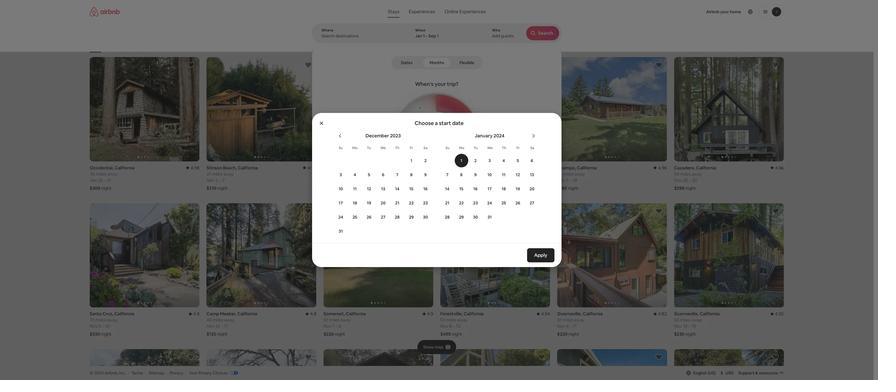 Task type: locate. For each thing, give the bounding box(es) containing it.
0 horizontal spatial 31
[[107, 177, 112, 183]]

23 button down the edit
[[469, 196, 483, 210]]

2023 for december
[[390, 133, 401, 139]]

2 15 from the left
[[460, 186, 464, 192]]

$485
[[441, 332, 451, 337]]

–
[[104, 177, 106, 183], [219, 177, 221, 183], [455, 177, 457, 183], [570, 177, 572, 183], [338, 177, 340, 183], [690, 177, 692, 183], [102, 324, 104, 329], [221, 324, 223, 329], [453, 324, 456, 329], [570, 324, 573, 329], [336, 324, 338, 329], [689, 324, 691, 329]]

2 su from the left
[[446, 146, 450, 150]]

privacy
[[170, 371, 184, 376], [199, 371, 212, 376]]

0 horizontal spatial 13 button
[[376, 182, 391, 196]]

1 16 from the left
[[424, 186, 428, 192]]

– inside stinson beach, california 21 miles away nov 2 – 7 $210 night
[[219, 177, 221, 183]]

2 tu from the left
[[474, 146, 478, 150]]

0 horizontal spatial 51
[[441, 318, 445, 323]]

1 51 from the left
[[441, 318, 445, 323]]

26
[[98, 177, 103, 183], [516, 201, 521, 206], [367, 215, 372, 220]]

somerset, california 97 miles away nov 1 – 6 $226 night
[[324, 311, 366, 337]]

2 fr from the left
[[517, 146, 520, 150]]

tab list containing dates
[[393, 56, 482, 69]]

1 horizontal spatial 22
[[460, 201, 464, 206]]

– inside cobb, california 62 miles away nov 12 – 17 $160 night
[[455, 177, 457, 183]]

17 inside 97 miles away nov 12 – 17 night
[[341, 177, 346, 183]]

13
[[530, 172, 535, 178], [381, 186, 386, 192], [457, 324, 461, 329], [684, 324, 688, 329]]

1 inside somerset, california 97 miles away nov 1 – 6 $226 night
[[333, 324, 335, 329]]

0 horizontal spatial 4.96 out of 5 average rating image
[[654, 165, 668, 171]]

51 inside guerneville, california 51 miles away nov 6 – 11 $220 night
[[558, 318, 562, 323]]

we down "december 2023"
[[381, 146, 386, 150]]

51 inside forestville, california 51 miles away nov 8 – 13 $485 night
[[441, 318, 445, 323]]

california inside guerneville, california 51 miles away nov 6 – 11 $220 night
[[583, 311, 603, 317]]

tu down january 2024
[[474, 146, 478, 150]]

31 button
[[483, 211, 497, 224], [334, 225, 348, 238]]

1 tu from the left
[[367, 146, 371, 150]]

48
[[207, 318, 212, 323]]

14 for first the 14 button from the left
[[396, 186, 400, 192]]

27 button
[[525, 196, 540, 210], [376, 211, 391, 224]]

23 button down starting january 1, 2024
[[419, 196, 433, 210]]

97 inside 97 miles away nov 12 – 17 night
[[324, 171, 329, 177]]

tab list
[[393, 56, 482, 69]]

night inside the camp meeker, california 48 miles away nov 12 – 17 $125 night
[[217, 332, 228, 337]]

add to wishlist: occidental, california image
[[188, 62, 195, 69]]

your
[[189, 371, 198, 376]]

29 down the edit
[[459, 215, 464, 220]]

add to wishlist: garden valley, california image
[[422, 62, 429, 69]]

experiences right online
[[460, 9, 486, 15]]

choose a start date dialog
[[312, 113, 758, 267]]

10 inside santa cruz, california 73 miles away nov 5 – 10 $330 night
[[105, 324, 110, 329]]

0 horizontal spatial tu
[[367, 146, 371, 150]]

1 14 button from the left
[[391, 182, 405, 196]]

meeker,
[[220, 311, 237, 317]]

2 16 from the left
[[474, 186, 478, 192]]

– inside guerneville, california 53 miles away nov 13 – 18 $230 night
[[689, 324, 691, 329]]

21 for 2nd 21 button from the right
[[396, 201, 400, 206]]

experiences inside online experiences link
[[460, 9, 486, 15]]

17
[[458, 177, 463, 183], [341, 177, 346, 183], [488, 186, 492, 192], [339, 201, 343, 206], [224, 324, 229, 329]]

$
[[721, 371, 724, 376]]

0 horizontal spatial 4
[[354, 172, 356, 178]]

1 vertical spatial 12 button
[[362, 182, 376, 196]]

1 15 button from the left
[[405, 182, 419, 196]]

17 inside the camp meeker, california 48 miles away nov 12 – 17 $125 night
[[224, 324, 229, 329]]

1 experiences from the left
[[409, 9, 436, 15]]

0 horizontal spatial add to wishlist: guerneville, california image
[[656, 208, 663, 215]]

0 horizontal spatial 19 button
[[362, 196, 376, 210]]

9 right cobb, california 62 miles away nov 12 – 17 $160 night
[[475, 172, 477, 178]]

miles inside forestville, california 51 miles away nov 8 – 13 $485 night
[[446, 318, 457, 323]]

acampo, california 55 miles away nov 5 – 10 $180 night
[[558, 165, 598, 191]]

miles inside 97 miles away nov 12 – 17 night
[[330, 171, 340, 177]]

17 button down 97 miles away nov 12 – 17 night
[[334, 196, 348, 210]]

8
[[429, 115, 446, 152], [411, 172, 413, 178], [461, 172, 463, 178], [450, 324, 452, 329]]

tu down december
[[367, 146, 371, 150]]

2 22 from the left
[[460, 201, 464, 206]]

1 horizontal spatial privacy
[[199, 371, 212, 376]]

20 for "20" button to the right
[[530, 186, 535, 192]]

9 left 62
[[425, 172, 427, 178]]

2 add to wishlist: guerneville, california image from the left
[[773, 208, 780, 215]]

14 button left starting
[[391, 182, 405, 196]]

7 for first 7 button from right
[[447, 172, 449, 178]]

8 button up starting
[[405, 168, 419, 182]]

2 mo from the left
[[460, 146, 465, 150]]

2023 inside "calendar" application
[[390, 133, 401, 139]]

january inside "calendar" application
[[475, 133, 493, 139]]

0 horizontal spatial 20
[[381, 201, 386, 206]]

16 button
[[419, 182, 433, 196], [469, 182, 483, 196]]

support
[[739, 371, 755, 376]]

4.96 out of 5 average rating image for cazadero, california 54 miles away nov 25 – 30 $298 night
[[771, 165, 785, 171]]

add to wishlist: valley springs, california image
[[305, 354, 312, 361], [422, 354, 429, 361]]

experiences inside experiences button
[[409, 9, 436, 15]]

0 horizontal spatial 27 button
[[376, 211, 391, 224]]

add to wishlist: stinson beach, california image
[[305, 62, 312, 69]]

nov inside santa cruz, california 73 miles away nov 5 – 10 $330 night
[[90, 324, 98, 329]]

17 button
[[483, 182, 497, 196], [334, 196, 348, 210]]

occidental, california 46 miles away jan 26 – 31 $308 night
[[90, 165, 135, 191]]

2 guerneville, from the left
[[675, 311, 700, 317]]

2023 right december
[[390, 133, 401, 139]]

what can we help you find? tab list
[[383, 6, 440, 18]]

4 down january 2024
[[503, 158, 505, 163]]

1 21 button from the left
[[391, 196, 405, 210]]

20 button
[[525, 182, 540, 196], [376, 196, 391, 210]]

12
[[516, 172, 520, 178], [450, 177, 454, 183], [333, 177, 337, 183], [367, 186, 371, 192], [216, 324, 220, 329]]

19
[[516, 186, 521, 192], [367, 201, 372, 206]]

2 14 from the left
[[446, 186, 450, 192]]

1 horizontal spatial 2 button
[[469, 154, 483, 168]]

add to wishlist: santa cruz, california image
[[188, 208, 195, 215]]

16 right starting
[[424, 186, 428, 192]]

3 button
[[483, 154, 497, 168], [334, 168, 348, 182]]

2 horizontal spatial 25
[[684, 177, 689, 183]]

14
[[396, 186, 400, 192], [446, 186, 450, 192]]

2 vertical spatial 26
[[367, 215, 372, 220]]

9 button up the edit
[[469, 168, 483, 182]]

0 horizontal spatial 4.8
[[193, 311, 200, 317]]

20
[[530, 186, 535, 192], [381, 201, 386, 206]]

2 · from the left
[[145, 371, 146, 376]]

22 button down starting
[[405, 196, 419, 210]]

22 down starting
[[409, 201, 414, 206]]

1,
[[442, 189, 445, 195]]

cazadero, california 54 miles away nov 25 – 30 $298 night
[[675, 165, 717, 191]]

miles inside 'cazadero, california 54 miles away nov 25 – 30 $298 night'
[[681, 171, 691, 177]]

2 add to wishlist: valley springs, california image from the left
[[422, 354, 429, 361]]

starting january 1, 2024
[[406, 189, 457, 195]]

1 vertical spatial 20
[[381, 201, 386, 206]]

1 22 from the left
[[409, 201, 414, 206]]

california inside occidental, california 46 miles away jan 26 – 31 $308 night
[[115, 165, 135, 171]]

1 vertical spatial 24
[[339, 215, 344, 220]]

experiences right stays
[[409, 9, 436, 15]]

away inside stinson beach, california 21 miles away nov 2 – 7 $210 night
[[224, 171, 234, 177]]

1 vertical spatial 10 button
[[334, 182, 348, 196]]

· left your
[[186, 371, 187, 376]]

0 vertical spatial 18 button
[[497, 182, 511, 196]]

1 vertical spatial 18
[[353, 201, 357, 206]]

1 vertical spatial 18 button
[[348, 196, 362, 210]]

0 horizontal spatial 15
[[410, 186, 414, 192]]

– inside santa cruz, california 73 miles away nov 5 – 10 $330 night
[[102, 324, 104, 329]]

4.8 out of 5 average rating image
[[306, 311, 317, 317]]

1 horizontal spatial fr
[[517, 146, 520, 150]]

None search field
[[312, 0, 562, 207]]

2 29 button from the left
[[455, 211, 469, 224]]

2 4.8 from the left
[[310, 311, 317, 317]]

airbnb,
[[105, 371, 118, 376]]

a
[[435, 120, 438, 127]]

4.8 for santa cruz, california 73 miles away nov 5 – 10 $330 night
[[193, 311, 200, 317]]

5 inside acampo, california 55 miles away nov 5 – 10 $180 night
[[567, 177, 569, 183]]

1 horizontal spatial 28
[[445, 215, 450, 220]]

california inside acampo, california 55 miles away nov 5 – 10 $180 night
[[577, 165, 598, 171]]

away inside cobb, california 62 miles away nov 12 – 17 $160 night
[[458, 171, 469, 177]]

1 vertical spatial 11 button
[[348, 182, 362, 196]]

22 button down the edit
[[455, 196, 469, 210]]

– inside forestville, california 51 miles away nov 8 – 13 $485 night
[[453, 324, 456, 329]]

1 · from the left
[[128, 371, 129, 376]]

1 vertical spatial 31 button
[[334, 225, 348, 238]]

0 horizontal spatial th
[[396, 146, 400, 150]]

18 inside guerneville, california 53 miles away nov 13 – 18 $230 night
[[692, 324, 697, 329]]

11
[[502, 172, 506, 178], [353, 186, 357, 192], [574, 324, 577, 329]]

9 for 1st 9 button
[[425, 172, 427, 178]]

0 horizontal spatial 19
[[367, 201, 372, 206]]

0 horizontal spatial january
[[424, 189, 441, 195]]

4.96 for acampo, california 55 miles away nov 5 – 10 $180 night
[[659, 165, 668, 171]]

30 button down the edit
[[469, 211, 483, 224]]

1 horizontal spatial 28 button
[[441, 211, 455, 224]]

1 14 from the left
[[396, 186, 400, 192]]

4.8 for camp meeker, california 48 miles away nov 12 – 17 $125 night
[[310, 311, 317, 317]]

1 2 button from the left
[[419, 154, 433, 168]]

4.92 out of 5 average rating image
[[771, 311, 785, 317]]

1 4.96 from the left
[[659, 165, 668, 171]]

off-the-grid
[[426, 44, 447, 48]]

12 inside 97 miles away nov 12 – 17 night
[[333, 177, 337, 183]]

1 horizontal spatial 14
[[446, 186, 450, 192]]

10
[[488, 172, 492, 178], [573, 177, 578, 183], [339, 186, 343, 192], [105, 324, 110, 329]]

1 15 from the left
[[410, 186, 414, 192]]

california inside stinson beach, california 21 miles away nov 2 – 7 $210 night
[[238, 165, 258, 171]]

3
[[489, 158, 491, 163], [340, 172, 342, 178]]

26 inside occidental, california 46 miles away jan 26 – 31 $308 night
[[98, 177, 103, 183]]

nov inside cobb, california 62 miles away nov 12 – 17 $160 night
[[441, 177, 449, 183]]

13 button
[[525, 168, 540, 182], [376, 182, 391, 196]]

nov inside forestville, california 51 miles away nov 8 – 13 $485 night
[[441, 324, 449, 329]]

add to wishlist: guerneville, california image
[[656, 208, 663, 215], [773, 208, 780, 215]]

group containing off-the-grid
[[90, 29, 684, 52]]

add to wishlist: guerneville, california image for 4.82
[[656, 208, 663, 215]]

0 vertical spatial 2023
[[390, 133, 401, 139]]

trip?
[[447, 81, 459, 87]]

4.94
[[542, 311, 551, 317]]

1 we from the left
[[381, 146, 386, 150]]

24 for the rightmost 24 button
[[488, 201, 493, 206]]

add to wishlist: camp meeker, california image
[[305, 208, 312, 215]]

9 button
[[419, 168, 433, 182], [469, 168, 483, 182]]

2 sa from the left
[[531, 146, 535, 150]]

0 horizontal spatial 12 button
[[362, 182, 376, 196]]

your privacy choices
[[189, 371, 228, 376]]

0 horizontal spatial 11 button
[[348, 182, 362, 196]]

miles
[[96, 171, 106, 177], [212, 171, 223, 177], [447, 171, 457, 177], [564, 171, 574, 177], [330, 171, 340, 177], [681, 171, 691, 177], [96, 318, 106, 323], [213, 318, 223, 323], [446, 318, 457, 323], [563, 318, 574, 323], [330, 318, 340, 323], [681, 318, 691, 323]]

0 horizontal spatial 7
[[222, 177, 225, 183]]

1 add to wishlist: guerneville, california image from the left
[[656, 208, 663, 215]]

18 for bottommost 18 button
[[353, 201, 357, 206]]

california inside somerset, california 97 miles away nov 1 – 6 $226 night
[[346, 311, 366, 317]]

away inside forestville, california 51 miles away nov 8 – 13 $485 night
[[458, 318, 468, 323]]

21 inside stinson beach, california 21 miles away nov 2 – 7 $210 night
[[207, 171, 211, 177]]

privacy left your
[[170, 371, 184, 376]]

4.8 left "camp"
[[193, 311, 200, 317]]

0 horizontal spatial 28
[[395, 215, 400, 220]]

· right the inc.
[[128, 371, 129, 376]]

25 inside 'cazadero, california 54 miles away nov 25 – 30 $298 night'
[[684, 177, 689, 183]]

months
[[428, 147, 447, 154]]

4.8 out of 5 average rating image
[[189, 311, 200, 317]]

14 right 1,
[[446, 186, 450, 192]]

acampo,
[[558, 165, 577, 171]]

tu
[[367, 146, 371, 150], [474, 146, 478, 150]]

7
[[397, 172, 399, 178], [447, 172, 449, 178], [222, 177, 225, 183]]

edit button
[[460, 189, 469, 195]]

3 · from the left
[[167, 371, 168, 376]]

2 51 from the left
[[558, 318, 562, 323]]

california inside cobb, california 62 miles away nov 12 – 17 $160 night
[[454, 165, 474, 171]]

25 button
[[497, 196, 511, 210], [348, 211, 362, 224]]

0 horizontal spatial mo
[[353, 146, 358, 150]]

1 vertical spatial 4
[[354, 172, 356, 178]]

0 horizontal spatial su
[[339, 146, 343, 150]]

1 9 from the left
[[425, 172, 427, 178]]

4.96 out of 5 average rating image for acampo, california 55 miles away nov 5 – 10 $180 night
[[654, 165, 668, 171]]

sa
[[424, 146, 428, 150], [531, 146, 535, 150]]

nov inside guerneville, california 53 miles away nov 13 – 18 $230 night
[[675, 324, 683, 329]]

1 4.96 out of 5 average rating image from the left
[[654, 165, 668, 171]]

6
[[531, 158, 534, 163], [382, 172, 385, 178], [567, 324, 569, 329], [339, 324, 341, 329]]

1 horizontal spatial 4.96 out of 5 average rating image
[[771, 165, 785, 171]]

0 vertical spatial 4
[[503, 158, 505, 163]]

calendar application
[[328, 127, 758, 244]]

7 inside stinson beach, california 21 miles away nov 2 – 7 $210 night
[[222, 177, 225, 183]]

– inside 'cazadero, california 54 miles away nov 25 – 30 $298 night'
[[690, 177, 692, 183]]

15
[[410, 186, 414, 192], [460, 186, 464, 192]]

january
[[475, 133, 493, 139], [424, 189, 441, 195]]

2 4.96 from the left
[[776, 165, 785, 171]]

12 inside cobb, california 62 miles away nov 12 – 17 $160 night
[[450, 177, 454, 183]]

10 inside acampo, california 55 miles away nov 5 – 10 $180 night
[[573, 177, 578, 183]]

1 horizontal spatial 31 button
[[483, 211, 497, 224]]

· right the "terms" at the bottom left
[[145, 371, 146, 376]]

when's
[[416, 81, 434, 87]]

22
[[409, 201, 414, 206], [460, 201, 464, 206]]

th
[[396, 146, 400, 150], [502, 146, 507, 150]]

1 vertical spatial 13 button
[[376, 182, 391, 196]]

tab list inside the "stays" tab panel
[[393, 56, 482, 69]]

0 horizontal spatial 5 button
[[362, 168, 376, 182]]

sitemap link
[[149, 371, 164, 376]]

stays tab panel
[[312, 24, 562, 207]]

2 8 button from the left
[[455, 168, 469, 182]]

18 button
[[497, 182, 511, 196], [348, 196, 362, 210]]

4.8
[[193, 311, 200, 317], [310, 311, 317, 317]]

0 horizontal spatial 24 button
[[334, 211, 348, 224]]

start
[[439, 120, 452, 127]]

pools
[[471, 44, 481, 48]]

2 9 from the left
[[475, 172, 477, 178]]

1 horizontal spatial 29
[[459, 215, 464, 220]]

19 for the left 19 button
[[367, 201, 372, 206]]

guerneville, for 51
[[558, 311, 583, 317]]

1 vertical spatial 27 button
[[376, 211, 391, 224]]

guerneville, up '$220'
[[558, 311, 583, 317]]

1 29 button from the left
[[405, 211, 419, 224]]

1 horizontal spatial 18
[[502, 186, 506, 192]]

16 right edit button
[[474, 186, 478, 192]]

1 28 button from the left
[[391, 211, 405, 224]]

guerneville, inside guerneville, california 53 miles away nov 13 – 18 $230 night
[[675, 311, 700, 317]]

california inside 'cazadero, california 54 miles away nov 25 – 30 $298 night'
[[697, 165, 717, 171]]

14 left starting
[[396, 186, 400, 192]]

miles inside acampo, california 55 miles away nov 5 – 10 $180 night
[[564, 171, 574, 177]]

29 button down the edit
[[455, 211, 469, 224]]

29 down starting
[[409, 215, 414, 220]]

th down "december 2023"
[[396, 146, 400, 150]]

1 horizontal spatial 24
[[488, 201, 493, 206]]

– inside occidental, california 46 miles away jan 26 – 31 $308 night
[[104, 177, 106, 183]]

1 1 button from the left
[[405, 154, 419, 168]]

0 horizontal spatial 7 button
[[391, 168, 405, 182]]

2 29 from the left
[[459, 215, 464, 220]]

1 23 from the left
[[424, 201, 428, 206]]

14 button down 62
[[441, 182, 455, 196]]

california for forestville, california 51 miles away nov 8 – 13 $485 night
[[464, 311, 484, 317]]

17 button right the edit
[[483, 182, 497, 196]]

0 horizontal spatial 9
[[425, 172, 427, 178]]

1 guerneville, from the left
[[558, 311, 583, 317]]

4 right 97 miles away nov 12 – 17 night
[[354, 172, 356, 178]]

14 for 1st the 14 button from the right
[[446, 186, 450, 192]]

nov inside stinson beach, california 21 miles away nov 2 – 7 $210 night
[[207, 177, 215, 183]]

night inside guerneville, california 53 miles away nov 13 – 18 $230 night
[[686, 332, 697, 337]]

2024 inside "calendar" application
[[494, 133, 505, 139]]

1 vertical spatial 24 button
[[334, 211, 348, 224]]

0 vertical spatial 4 button
[[497, 154, 511, 168]]

we
[[381, 146, 386, 150], [488, 146, 493, 150]]

your privacy choices link
[[189, 371, 238, 376]]

29
[[409, 215, 414, 220], [459, 215, 464, 220]]

guerneville, up 53
[[675, 311, 700, 317]]

0 horizontal spatial 23 button
[[419, 196, 433, 210]]

experiences button
[[404, 6, 440, 18]]

– inside acampo, california 55 miles away nov 5 – 10 $180 night
[[570, 177, 572, 183]]

1 su from the left
[[339, 146, 343, 150]]

none search field containing 8
[[312, 0, 562, 207]]

su
[[339, 146, 343, 150], [446, 146, 450, 150]]

1 23 button from the left
[[419, 196, 433, 210]]

4.8 left somerset,
[[310, 311, 317, 317]]

away inside the camp meeker, california 48 miles away nov 12 – 17 $125 night
[[224, 318, 235, 323]]

edit
[[460, 189, 469, 195]]

22 down the edit
[[460, 201, 464, 206]]

7 for 1st 7 button from left
[[397, 172, 399, 178]]

group
[[90, 29, 684, 52], [90, 57, 200, 162], [207, 57, 427, 162], [324, 57, 434, 162], [441, 57, 551, 162], [558, 57, 668, 162], [675, 57, 785, 162], [90, 203, 200, 308], [207, 203, 317, 308], [324, 203, 434, 308], [441, 203, 551, 308], [558, 203, 778, 308], [675, 203, 785, 308], [90, 350, 200, 380], [207, 350, 317, 380], [324, 350, 434, 380], [441, 350, 551, 380], [558, 350, 668, 380], [675, 350, 785, 380]]

1 vertical spatial 19
[[367, 201, 372, 206]]

6 inside somerset, california 97 miles away nov 1 – 6 $226 night
[[339, 324, 341, 329]]

nov inside the camp meeker, california 48 miles away nov 12 – 17 $125 night
[[207, 324, 215, 329]]

4 button
[[497, 154, 511, 168], [348, 168, 362, 182]]

13 inside guerneville, california 53 miles away nov 13 – 18 $230 night
[[684, 324, 688, 329]]

2 inside stinson beach, california 21 miles away nov 2 – 7 $210 night
[[216, 177, 218, 183]]

29 button down starting
[[405, 211, 419, 224]]

california for acampo, california 55 miles away nov 5 – 10 $180 night
[[577, 165, 598, 171]]

0 vertical spatial 97
[[324, 171, 329, 177]]

– inside somerset, california 97 miles away nov 1 – 6 $226 night
[[336, 324, 338, 329]]

1 horizontal spatial 16 button
[[469, 182, 483, 196]]

0 horizontal spatial 4.96
[[659, 165, 668, 171]]

8 inside the "stays" tab panel
[[429, 115, 446, 152]]

1 28 from the left
[[395, 215, 400, 220]]

1 horizontal spatial 20
[[530, 186, 535, 192]]

apply button
[[528, 249, 555, 263]]

0 horizontal spatial 11
[[353, 186, 357, 192]]

california inside guerneville, california 53 miles away nov 13 – 18 $230 night
[[700, 311, 720, 317]]

21
[[207, 171, 211, 177], [396, 201, 400, 206], [446, 201, 450, 206]]

15 for second '15' button
[[460, 186, 464, 192]]

2 button down months on the top
[[419, 154, 433, 168]]

2 experiences from the left
[[460, 9, 486, 15]]

1 horizontal spatial 16
[[474, 186, 478, 192]]

0 horizontal spatial add to wishlist: valley springs, california image
[[305, 354, 312, 361]]

9
[[425, 172, 427, 178], [475, 172, 477, 178]]

9 button left 62
[[419, 168, 433, 182]]

0 vertical spatial 31
[[107, 177, 112, 183]]

2 9 button from the left
[[469, 168, 483, 182]]

· left the privacy "link" at bottom
[[167, 371, 168, 376]]

0 vertical spatial 12 button
[[511, 168, 525, 182]]

1 horizontal spatial 3
[[489, 158, 491, 163]]

0 vertical spatial 24
[[488, 201, 493, 206]]

california for guerneville, california 51 miles away nov 6 – 11 $220 night
[[583, 311, 603, 317]]

4.82 out of 5 average rating image
[[654, 311, 668, 317]]

california inside forestville, california 51 miles away nov 8 – 13 $485 night
[[464, 311, 484, 317]]

1 horizontal spatial 8 button
[[455, 168, 469, 182]]

privacy right your
[[199, 371, 212, 376]]

– inside the camp meeker, california 48 miles away nov 12 – 17 $125 night
[[221, 324, 223, 329]]

2 button down january 2024
[[469, 154, 483, 168]]

1 horizontal spatial 23 button
[[469, 196, 483, 210]]

2 vertical spatial 31
[[339, 229, 343, 234]]

0 horizontal spatial 16
[[424, 186, 428, 192]]

30 button down starting january 1, 2024
[[419, 211, 433, 224]]

2 horizontal spatial 7
[[447, 172, 449, 178]]

0 vertical spatial 31 button
[[483, 211, 497, 224]]

51 up '$220'
[[558, 318, 562, 323]]

2 privacy from the left
[[199, 371, 212, 376]]

1 horizontal spatial 29 button
[[455, 211, 469, 224]]

1 vertical spatial 17 button
[[334, 196, 348, 210]]

1 vertical spatial 25 button
[[348, 211, 362, 224]]

0 horizontal spatial 21
[[207, 171, 211, 177]]

th down january 2024
[[502, 146, 507, 150]]

2 4.96 out of 5 average rating image from the left
[[771, 165, 785, 171]]

away inside somerset, california 97 miles away nov 1 – 6 $226 night
[[341, 318, 352, 323]]

2023 right ©
[[94, 371, 104, 376]]

1 horizontal spatial th
[[502, 146, 507, 150]]

0 vertical spatial 10 button
[[483, 168, 497, 182]]

1 horizontal spatial sa
[[531, 146, 535, 150]]

31
[[107, 177, 112, 183], [488, 215, 492, 220], [339, 229, 343, 234]]

1 4.8 from the left
[[193, 311, 200, 317]]

1 horizontal spatial 11
[[502, 172, 506, 178]]

21 for first 21 button from right
[[446, 201, 450, 206]]

we down january 2024
[[488, 146, 493, 150]]

away
[[107, 171, 118, 177], [224, 171, 234, 177], [458, 171, 469, 177], [575, 171, 586, 177], [341, 171, 352, 177], [692, 171, 703, 177], [107, 318, 118, 323], [224, 318, 235, 323], [458, 318, 468, 323], [575, 318, 585, 323], [341, 318, 352, 323], [692, 318, 703, 323]]

0 vertical spatial 25 button
[[497, 196, 511, 210]]

©
[[90, 371, 93, 376]]

24 button
[[483, 196, 497, 210], [334, 211, 348, 224]]

28
[[395, 215, 400, 220], [445, 215, 450, 220]]

0 horizontal spatial 10 button
[[334, 182, 348, 196]]

1 add to wishlist: valley springs, california image from the left
[[305, 354, 312, 361]]

2 28 button from the left
[[441, 211, 455, 224]]

23
[[424, 201, 428, 206], [474, 201, 478, 206]]

0 horizontal spatial 14 button
[[391, 182, 405, 196]]

4.82
[[659, 311, 668, 317]]

4.96 out of 5 average rating image
[[654, 165, 668, 171], [771, 165, 785, 171]]

1 97 from the top
[[324, 171, 329, 177]]

51 down forestville,
[[441, 318, 445, 323]]

30 button
[[419, 211, 433, 224], [469, 211, 483, 224]]

4.94 out of 5 average rating image
[[537, 311, 551, 317]]

1 horizontal spatial 22 button
[[455, 196, 469, 210]]

8 button right 'cobb,'
[[455, 168, 469, 182]]

2 97 from the top
[[324, 318, 329, 323]]



Task type: vqa. For each thing, say whether or not it's contained in the screenshot.
2nd 29 from right
yes



Task type: describe. For each thing, give the bounding box(es) containing it.
tiny
[[372, 44, 379, 48]]

parks
[[556, 44, 566, 48]]

$180
[[558, 185, 568, 191]]

stays
[[388, 9, 400, 15]]

4.99 out of 5 average rating image
[[303, 165, 317, 171]]

guerneville, california 53 miles away nov 13 – 18 $230 night
[[675, 311, 720, 337]]

away inside 97 miles away nov 12 – 17 night
[[341, 171, 352, 177]]

24 for leftmost 24 button
[[339, 215, 344, 220]]

usd
[[726, 371, 735, 376]]

sitemap
[[149, 371, 164, 376]]

night inside occidental, california 46 miles away jan 26 – 31 $308 night
[[101, 185, 112, 191]]

30 inside 'cazadero, california 54 miles away nov 25 – 30 $298 night'
[[693, 177, 698, 183]]

add to wishlist: acampo, california image
[[656, 62, 663, 69]]

add to wishlist: los gatos, california image
[[656, 354, 663, 361]]

the-
[[433, 44, 440, 48]]

55
[[558, 171, 563, 177]]

miles inside santa cruz, california 73 miles away nov 5 – 10 $330 night
[[96, 318, 106, 323]]

camp
[[207, 311, 219, 317]]

53
[[675, 318, 680, 323]]

california inside santa cruz, california 73 miles away nov 5 – 10 $330 night
[[114, 311, 134, 317]]

cobb,
[[441, 165, 453, 171]]

1 8 button from the left
[[405, 168, 419, 182]]

1 29 from the left
[[409, 215, 414, 220]]

santa cruz, california 73 miles away nov 5 – 10 $330 night
[[90, 311, 134, 337]]

4.99
[[308, 165, 317, 171]]

cazadero,
[[675, 165, 696, 171]]

january 2024
[[475, 133, 505, 139]]

54
[[675, 171, 680, 177]]

2 horizontal spatial 2
[[475, 158, 477, 163]]

january inside the "stays" tab panel
[[424, 189, 441, 195]]

1 vertical spatial 5 button
[[362, 168, 376, 182]]

1 30 button from the left
[[419, 211, 433, 224]]

play
[[351, 44, 358, 48]]

show map
[[424, 345, 444, 350]]

your
[[435, 81, 446, 87]]

night inside forestville, california 51 miles away nov 8 – 13 $485 night
[[452, 332, 463, 337]]

$298
[[675, 185, 685, 191]]

1 horizontal spatial 10 button
[[483, 168, 497, 182]]

4.96 for cazadero, california 54 miles away nov 25 – 30 $298 night
[[776, 165, 785, 171]]

1 9 button from the left
[[419, 168, 433, 182]]

62
[[441, 171, 446, 177]]

stinson beach, california 21 miles away nov 2 – 7 $210 night
[[207, 165, 258, 191]]

© 2023 airbnb, inc. ·
[[90, 371, 129, 376]]

december 2023
[[366, 133, 401, 139]]

terms
[[131, 371, 143, 376]]

night inside acampo, california 55 miles away nov 5 – 10 $180 night
[[569, 185, 579, 191]]

18 for right 18 button
[[502, 186, 506, 192]]

4.92
[[776, 311, 785, 317]]

english (us) button
[[687, 371, 717, 376]]

– inside 97 miles away nov 12 – 17 night
[[338, 177, 340, 183]]

california for guerneville, california 53 miles away nov 13 – 18 $230 night
[[700, 311, 720, 317]]

1 horizontal spatial 4 button
[[497, 154, 511, 168]]

santa
[[90, 311, 102, 317]]

skiing
[[404, 44, 414, 48]]

away inside santa cruz, california 73 miles away nov 5 – 10 $330 night
[[107, 318, 118, 323]]

when's your trip?
[[416, 81, 459, 87]]

1 th from the left
[[396, 146, 400, 150]]

flexible
[[460, 60, 475, 65]]

map
[[435, 345, 444, 350]]

somerset,
[[324, 311, 345, 317]]

nov inside 97 miles away nov 12 – 17 night
[[324, 177, 332, 183]]

california for somerset, california 97 miles away nov 1 – 6 $226 night
[[346, 311, 366, 317]]

1 horizontal spatial 5 button
[[511, 154, 525, 168]]

2 we from the left
[[488, 146, 493, 150]]

2 horizontal spatial 26
[[516, 201, 521, 206]]

tiny homes
[[372, 44, 391, 48]]

0 vertical spatial 3 button
[[483, 154, 497, 168]]

months
[[430, 60, 445, 65]]

1 horizontal spatial 13 button
[[525, 168, 540, 182]]

0 horizontal spatial 3
[[340, 172, 342, 178]]

5 inside santa cruz, california 73 miles away nov 5 – 10 $330 night
[[99, 324, 101, 329]]

miles inside guerneville, california 51 miles away nov 6 – 11 $220 night
[[563, 318, 574, 323]]

amazing
[[456, 44, 471, 48]]

4.9 out of 5 average rating image
[[423, 311, 434, 317]]

1 horizontal spatial 4
[[503, 158, 505, 163]]

miles inside cobb, california 62 miles away nov 12 – 17 $160 night
[[447, 171, 457, 177]]

night inside santa cruz, california 73 miles away nov 5 – 10 $330 night
[[101, 332, 112, 337]]

1 22 button from the left
[[405, 196, 419, 210]]

4.98 out of 5 average rating image
[[186, 165, 200, 171]]

terms · sitemap · privacy ·
[[131, 371, 187, 376]]

camp meeker, california 48 miles away nov 12 – 17 $125 night
[[207, 311, 258, 337]]

add to wishlist: cazadero, california image
[[773, 62, 780, 69]]

apply
[[535, 252, 548, 259]]

4.9
[[427, 311, 434, 317]]

nov inside guerneville, california 51 miles away nov 6 – 11 $220 night
[[558, 324, 566, 329]]

1 horizontal spatial 26 button
[[511, 196, 525, 210]]

2 28 from the left
[[445, 215, 450, 220]]

2 16 button from the left
[[469, 182, 483, 196]]

0 horizontal spatial 25
[[353, 215, 358, 220]]

dates button
[[393, 57, 422, 68]]

0 vertical spatial 11
[[502, 172, 506, 178]]

2 23 button from the left
[[469, 196, 483, 210]]

51 for guerneville, california
[[558, 318, 562, 323]]

california inside the camp meeker, california 48 miles away nov 12 – 17 $125 night
[[238, 311, 258, 317]]

online
[[445, 9, 459, 15]]

nov inside 'cazadero, california 54 miles away nov 25 – 30 $298 night'
[[675, 177, 683, 183]]

$210
[[207, 185, 217, 191]]

16 for 1st 16 button from the left
[[424, 186, 428, 192]]

beach,
[[223, 165, 237, 171]]

0 vertical spatial 11 button
[[497, 168, 511, 182]]

nov inside acampo, california 55 miles away nov 5 – 10 $180 night
[[558, 177, 566, 183]]

73
[[90, 318, 95, 323]]

profile element
[[496, 0, 785, 24]]

2 horizontal spatial 31
[[488, 215, 492, 220]]

2 15 button from the left
[[455, 182, 469, 196]]

2 21 button from the left
[[441, 196, 455, 210]]

stays button
[[383, 6, 404, 18]]

miles inside occidental, california 46 miles away jan 26 – 31 $308 night
[[96, 171, 106, 177]]

1 mo from the left
[[353, 146, 358, 150]]

15 for 2nd '15' button from the right
[[410, 186, 414, 192]]

night inside 97 miles away nov 12 – 17 night
[[335, 185, 345, 191]]

1 for second 1 button from right
[[411, 158, 413, 163]]

away inside guerneville, california 53 miles away nov 13 – 18 $230 night
[[692, 318, 703, 323]]

add to wishlist: tomales, california image
[[188, 354, 195, 361]]

13 inside forestville, california 51 miles away nov 8 – 13 $485 night
[[457, 324, 461, 329]]

$ usd
[[721, 371, 735, 376]]

cruz,
[[103, 311, 113, 317]]

1 horizontal spatial 24 button
[[483, 196, 497, 210]]

night inside cobb, california 62 miles away nov 12 – 17 $160 night
[[452, 185, 462, 191]]

97 inside somerset, california 97 miles away nov 1 – 6 $226 night
[[324, 318, 329, 323]]

0 horizontal spatial 25 button
[[348, 211, 362, 224]]

30 for first 30 button from the right
[[474, 215, 478, 220]]

miles inside stinson beach, california 21 miles away nov 2 – 7 $210 night
[[212, 171, 223, 177]]

2 30 button from the left
[[469, 211, 483, 224]]

night inside 'cazadero, california 54 miles away nov 25 – 30 $298 night'
[[686, 185, 697, 191]]

1 vertical spatial 6 button
[[376, 168, 391, 182]]

homes
[[380, 44, 391, 48]]

show map button
[[418, 340, 457, 354]]

away inside 'cazadero, california 54 miles away nov 25 – 30 $298 night'
[[692, 171, 703, 177]]

inc.
[[119, 371, 126, 376]]

1 horizontal spatial 31
[[339, 229, 343, 234]]

online experiences link
[[440, 6, 491, 18]]

1 horizontal spatial 27 button
[[525, 196, 540, 210]]

add to wishlist: watsonville, california image
[[773, 354, 780, 361]]

2 1 button from the left
[[455, 154, 469, 168]]

privacy link
[[170, 371, 184, 376]]

2 23 from the left
[[474, 201, 478, 206]]

– inside guerneville, california 51 miles away nov 6 – 11 $220 night
[[570, 324, 573, 329]]

30 for 1st 30 button from left
[[424, 215, 428, 220]]

$308
[[90, 185, 100, 191]]

flexible button
[[453, 57, 482, 68]]

19 for topmost 19 button
[[516, 186, 521, 192]]

1 horizontal spatial 18 button
[[497, 182, 511, 196]]

show
[[424, 345, 434, 350]]

1 vertical spatial 20 button
[[376, 196, 391, 210]]

$330
[[90, 332, 100, 337]]

1 16 button from the left
[[419, 182, 433, 196]]

Where field
[[322, 33, 399, 39]]

away inside acampo, california 55 miles away nov 5 – 10 $180 night
[[575, 171, 586, 177]]

guerneville, for 53
[[675, 311, 700, 317]]

1 7 button from the left
[[391, 168, 405, 182]]

&
[[756, 371, 759, 376]]

0 vertical spatial 19 button
[[511, 182, 525, 196]]

1 vertical spatial 26 button
[[362, 211, 376, 224]]

4.98
[[191, 165, 200, 171]]

2024 inside the "stays" tab panel
[[446, 189, 457, 195]]

1 horizontal spatial 20 button
[[525, 182, 540, 196]]

$160
[[441, 185, 451, 191]]

lakefront
[[320, 44, 336, 48]]

miles inside the camp meeker, california 48 miles away nov 12 – 17 $125 night
[[213, 318, 223, 323]]

1 vertical spatial 4 button
[[348, 168, 362, 182]]

1 horizontal spatial 6 button
[[525, 154, 540, 168]]

12 inside the camp meeker, california 48 miles away nov 12 – 17 $125 night
[[216, 324, 220, 329]]

night inside guerneville, california 51 miles away nov 6 – 11 $220 night
[[569, 332, 580, 337]]

english
[[694, 371, 708, 376]]

11 inside guerneville, california 51 miles away nov 6 – 11 $220 night
[[574, 324, 577, 329]]

1 horizontal spatial 12 button
[[511, 168, 525, 182]]

december
[[366, 133, 389, 139]]

8 inside forestville, california 51 miles away nov 8 – 13 $485 night
[[450, 324, 452, 329]]

0 horizontal spatial 3 button
[[334, 168, 348, 182]]

add to wishlist: guerneville, california image for 4.92
[[773, 208, 780, 215]]

occidental,
[[90, 165, 114, 171]]

support & resources
[[739, 371, 779, 376]]

(us)
[[709, 371, 717, 376]]

2 2 button from the left
[[469, 154, 483, 168]]

resources
[[760, 371, 779, 376]]

nov inside somerset, california 97 miles away nov 1 – 6 $226 night
[[324, 324, 332, 329]]

where
[[322, 28, 334, 33]]

choose
[[415, 120, 434, 127]]

17 inside cobb, california 62 miles away nov 12 – 17 $160 night
[[458, 177, 463, 183]]

1 fr from the left
[[410, 146, 413, 150]]

away inside occidental, california 46 miles away jan 26 – 31 $308 night
[[107, 171, 118, 177]]

1 privacy from the left
[[170, 371, 184, 376]]

terms link
[[131, 371, 143, 376]]

20 for bottom "20" button
[[381, 201, 386, 206]]

16 for first 16 button from the right
[[474, 186, 478, 192]]

off-
[[426, 44, 433, 48]]

online experiences
[[445, 9, 486, 15]]

1 for first 1 button from right
[[461, 158, 463, 163]]

away inside guerneville, california 51 miles away nov 6 – 11 $220 night
[[575, 318, 585, 323]]

1 sa from the left
[[424, 146, 428, 150]]

jan
[[90, 177, 97, 183]]

46
[[90, 171, 95, 177]]

0 vertical spatial 3
[[489, 158, 491, 163]]

trending
[[491, 44, 506, 48]]

california for cazadero, california 54 miles away nov 25 – 30 $298 night
[[697, 165, 717, 171]]

stinson
[[207, 165, 222, 171]]

1 horizontal spatial 25
[[502, 201, 507, 206]]

miles inside somerset, california 97 miles away nov 1 – 6 $226 night
[[330, 318, 340, 323]]

forestville, california 51 miles away nov 8 – 13 $485 night
[[441, 311, 484, 337]]

1 horizontal spatial 2
[[425, 158, 427, 163]]

1 horizontal spatial 27
[[530, 201, 535, 206]]

night inside somerset, california 97 miles away nov 1 – 6 $226 night
[[335, 332, 346, 337]]

guerneville, california 51 miles away nov 6 – 11 $220 night
[[558, 311, 603, 337]]

dates
[[402, 60, 413, 65]]

9 for second 9 button from left
[[475, 172, 477, 178]]

0 horizontal spatial 27
[[381, 215, 386, 220]]

2 14 button from the left
[[441, 182, 455, 196]]

2 22 button from the left
[[455, 196, 469, 210]]

1 horizontal spatial 26
[[367, 215, 372, 220]]

night inside stinson beach, california 21 miles away nov 2 – 7 $210 night
[[217, 185, 228, 191]]

california for occidental, california 46 miles away jan 26 – 31 $308 night
[[115, 165, 135, 171]]

california for cobb, california 62 miles away nov 12 – 17 $160 night
[[454, 165, 474, 171]]

31 inside occidental, california 46 miles away jan 26 – 31 $308 night
[[107, 177, 112, 183]]

2 th from the left
[[502, 146, 507, 150]]

1 horizontal spatial 17 button
[[483, 182, 497, 196]]

2023 for ©
[[94, 371, 104, 376]]

4 · from the left
[[186, 371, 187, 376]]

51 for forestville, california
[[441, 318, 445, 323]]

6 inside guerneville, california 51 miles away nov 6 – 11 $220 night
[[567, 324, 569, 329]]

forestville,
[[441, 311, 463, 317]]

0 horizontal spatial 17 button
[[334, 196, 348, 210]]

2 7 button from the left
[[441, 168, 455, 182]]

add to wishlist: cloverdale, california image
[[539, 354, 546, 361]]

starting
[[406, 189, 423, 195]]

miles inside guerneville, california 53 miles away nov 13 – 18 $230 night
[[681, 318, 691, 323]]



